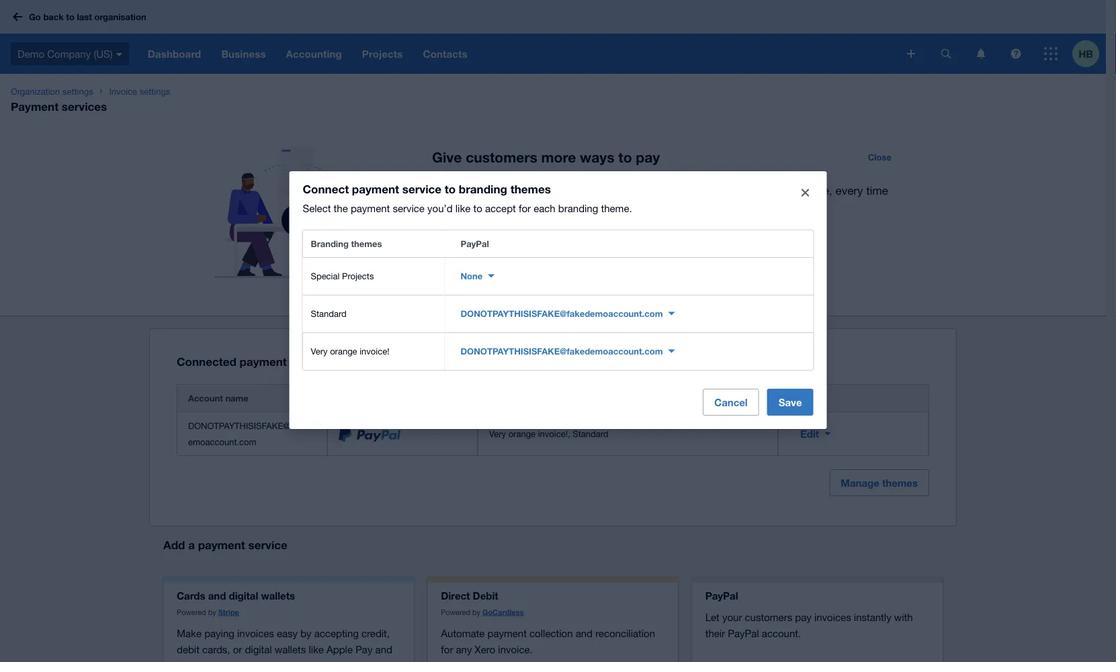 Task type: locate. For each thing, give the bounding box(es) containing it.
1 vertical spatial digital
[[245, 644, 272, 656]]

add for add a payment service
[[163, 539, 185, 552]]

payments
[[490, 184, 540, 197]]

1 vertical spatial donotpaythisisfake@fakedemoaccount.com button
[[453, 341, 683, 362]]

get
[[455, 203, 471, 216]]

easy
[[277, 628, 298, 640]]

service left you'd
[[393, 202, 425, 214]]

close button up time
[[860, 147, 900, 168]]

1 vertical spatial themes
[[351, 239, 382, 249]]

and up stripe
[[208, 591, 226, 603]]

0 vertical spatial for
[[519, 202, 531, 214]]

paypal up let
[[706, 591, 739, 603]]

make
[[177, 628, 202, 640]]

themes
[[511, 182, 551, 196], [351, 239, 382, 249], [883, 477, 918, 490]]

by left stripe
[[208, 608, 216, 617]]

1 horizontal spatial orange
[[509, 429, 536, 439]]

close button
[[860, 147, 900, 168], [792, 180, 819, 206]]

step-
[[465, 233, 491, 246]]

svg image inside the go back to last organisation link
[[13, 12, 22, 21]]

1 horizontal spatial xero
[[582, 184, 606, 197]]

close button right you
[[792, 180, 819, 206]]

1 horizontal spatial pay
[[748, 184, 767, 197]]

gocardless
[[483, 608, 524, 617]]

like down "online"
[[456, 202, 471, 214]]

payment right the
[[351, 202, 390, 214]]

2 powered from the left
[[441, 608, 471, 617]]

very
[[311, 346, 328, 357], [490, 429, 506, 439]]

1 vertical spatial orange
[[509, 429, 536, 439]]

invoices
[[609, 184, 651, 197], [815, 612, 852, 624], [237, 628, 274, 640]]

1 horizontal spatial your
[[723, 612, 743, 624]]

1 horizontal spatial themes
[[511, 182, 551, 196]]

branding themes
[[311, 239, 382, 249]]

1 horizontal spatial by
[[301, 628, 312, 640]]

add inside add online payments to your xero invoices so customers can pay you on time, every time and get paid twice as fast.
[[432, 184, 453, 197]]

themes inside button
[[883, 477, 918, 490]]

1 horizontal spatial very
[[490, 429, 506, 439]]

customers up account.
[[745, 612, 793, 624]]

wallets down easy
[[275, 644, 306, 656]]

add left the a
[[163, 539, 185, 552]]

paypal logo image
[[339, 427, 401, 443]]

0 horizontal spatial very
[[311, 346, 328, 357]]

to left last
[[66, 12, 75, 22]]

branding
[[311, 239, 349, 249]]

donotpaythisisfake@fakedemoaccount.com for very orange invoice!
[[461, 346, 663, 357]]

svg image
[[13, 12, 22, 21], [908, 50, 916, 58], [116, 53, 123, 56]]

invoice settings
[[109, 86, 170, 96]]

digital up stripe
[[229, 591, 258, 603]]

0 horizontal spatial add
[[163, 539, 185, 552]]

your up "fast."
[[557, 184, 579, 197]]

pay inside the let your customers pay invoices instantly with their paypal account.
[[796, 612, 812, 624]]

0 vertical spatial invoices
[[609, 184, 651, 197]]

themes right the manage
[[883, 477, 918, 490]]

pay
[[636, 149, 660, 166], [748, 184, 767, 197], [796, 612, 812, 624]]

and inside automate payment collection and reconciliation for any xero invoice.
[[576, 628, 593, 640]]

payment right connect
[[352, 182, 399, 196]]

wallets up easy
[[261, 591, 295, 603]]

customers
[[466, 149, 538, 166], [669, 184, 723, 197], [745, 612, 793, 624]]

payment up name
[[240, 355, 287, 369]]

services
[[62, 100, 107, 113], [290, 355, 335, 369]]

1 vertical spatial pay
[[748, 184, 767, 197]]

0 horizontal spatial svg image
[[13, 12, 22, 21]]

twice
[[500, 203, 527, 216]]

standard right invoice!,
[[573, 429, 609, 439]]

0 horizontal spatial standard
[[311, 309, 347, 319]]

like left the apple
[[309, 644, 324, 656]]

watch video [1:52] image
[[163, 147, 432, 295]]

2 donotpaythisisfake@fakedemoaccount.com from the top
[[461, 346, 663, 357]]

branding right each on the top of page
[[559, 202, 599, 214]]

how
[[534, 233, 555, 246]]

1 vertical spatial xero
[[475, 644, 496, 656]]

xero up theme.
[[582, 184, 606, 197]]

services down organization settings link
[[62, 100, 107, 113]]

paypal inside invoice theme data element
[[461, 239, 489, 249]]

wallets inside make paying invoices easy by accepting credit, debit cards, or digital wallets like apple pay and google pay.
[[275, 644, 306, 656]]

time,
[[808, 184, 833, 197]]

2 horizontal spatial invoices
[[815, 612, 852, 624]]

0 vertical spatial customers
[[466, 149, 538, 166]]

emoaccount.com
[[188, 437, 257, 448]]

0 vertical spatial add
[[432, 184, 453, 197]]

1 vertical spatial for
[[441, 644, 453, 656]]

edit button
[[790, 421, 843, 448]]

payment up invoice.
[[488, 628, 527, 640]]

for inside automate payment collection and reconciliation for any xero invoice.
[[441, 644, 453, 656]]

1 horizontal spatial like
[[456, 202, 471, 214]]

0 vertical spatial orange
[[330, 346, 357, 357]]

1 horizontal spatial standard
[[573, 429, 609, 439]]

standard inside invoice theme data element
[[311, 309, 347, 319]]

and down credit,
[[376, 644, 393, 656]]

add
[[432, 184, 453, 197], [163, 539, 185, 552]]

powered down the direct
[[441, 608, 471, 617]]

standard inside connected payment services element
[[573, 429, 609, 439]]

payment
[[352, 182, 399, 196], [351, 202, 390, 214], [240, 355, 287, 369], [198, 539, 245, 552], [488, 628, 527, 640]]

wallets inside cards and digital wallets powered by stripe
[[261, 591, 295, 603]]

by inside make paying invoices easy by accepting credit, debit cards, or digital wallets like apple pay and google pay.
[[301, 628, 312, 640]]

services left the invoice!
[[290, 355, 335, 369]]

orange for invoice!
[[330, 346, 357, 357]]

for left any
[[441, 644, 453, 656]]

close
[[868, 152, 892, 162]]

0 horizontal spatial like
[[309, 644, 324, 656]]

0 horizontal spatial services
[[62, 100, 107, 113]]

1 donotpaythisisfake@fakedemoaccount.com from the top
[[461, 309, 663, 319]]

learn step-by-step how to
[[432, 233, 568, 246]]

2 horizontal spatial pay
[[796, 612, 812, 624]]

your
[[557, 184, 579, 197], [723, 612, 743, 624]]

very inside invoice theme data element
[[311, 346, 328, 357]]

to
[[66, 12, 75, 22], [619, 149, 632, 166], [445, 182, 456, 196], [544, 184, 554, 197], [474, 202, 483, 214], [558, 233, 568, 246]]

navigation
[[138, 34, 898, 74]]

settings
[[62, 86, 93, 96], [140, 86, 170, 96]]

special projects
[[311, 271, 374, 281]]

settings right invoice
[[140, 86, 170, 96]]

add up you'd
[[432, 184, 453, 197]]

0 horizontal spatial customers
[[466, 149, 538, 166]]

orange inside invoice theme data element
[[330, 346, 357, 357]]

powered inside cards and digital wallets powered by stripe
[[177, 608, 206, 617]]

payment for automate payment collection and reconciliation for any xero invoice.
[[488, 628, 527, 640]]

1 horizontal spatial add
[[432, 184, 453, 197]]

projects
[[342, 271, 374, 281]]

your inside the let your customers pay invoices instantly with their paypal account.
[[723, 612, 743, 624]]

paying
[[204, 628, 235, 640]]

debit
[[473, 591, 499, 603]]

orange
[[330, 346, 357, 357], [509, 429, 536, 439]]

orange inside connected payment services element
[[509, 429, 536, 439]]

0 horizontal spatial by
[[208, 608, 216, 617]]

for left each on the top of page
[[519, 202, 531, 214]]

invoices left instantly
[[815, 612, 852, 624]]

orange left the invoice!
[[330, 346, 357, 357]]

xero right any
[[475, 644, 496, 656]]

like inside connect payment service to branding themes select the payment service you'd like to accept for each branding theme.
[[456, 202, 471, 214]]

demo company (us)
[[17, 48, 113, 60]]

1 vertical spatial wallets
[[275, 644, 306, 656]]

1 horizontal spatial services
[[290, 355, 335, 369]]

1 settings from the left
[[62, 86, 93, 96]]

branding up paid
[[459, 182, 508, 196]]

2 vertical spatial customers
[[745, 612, 793, 624]]

2 horizontal spatial by
[[473, 608, 481, 617]]

2 vertical spatial pay
[[796, 612, 812, 624]]

customers right 'so'
[[669, 184, 723, 197]]

themes for manage themes
[[883, 477, 918, 490]]

invoices up or
[[237, 628, 274, 640]]

settings up payment services at the top of the page
[[62, 86, 93, 96]]

1 vertical spatial standard
[[573, 429, 609, 439]]

1 vertical spatial customers
[[669, 184, 723, 197]]

0 vertical spatial digital
[[229, 591, 258, 603]]

go back to last organisation
[[29, 12, 146, 22]]

by down debit
[[473, 608, 481, 617]]

to up each on the top of page
[[544, 184, 554, 197]]

customers up 'payments'
[[466, 149, 538, 166]]

0 horizontal spatial branding
[[459, 182, 508, 196]]

paypal left the by- on the top left
[[461, 239, 489, 249]]

payment services
[[11, 100, 107, 113]]

to inside add online payments to your xero invoices so customers can pay you on time, every time and get paid twice as fast.
[[544, 184, 554, 197]]

donotpaythisisfake@fakedemoaccount.com button
[[453, 303, 683, 325], [453, 341, 683, 362]]

connect
[[303, 182, 349, 196]]

1 horizontal spatial customers
[[669, 184, 723, 197]]

0 horizontal spatial xero
[[475, 644, 496, 656]]

watch video [1:52] button
[[432, 263, 542, 284]]

0 vertical spatial your
[[557, 184, 579, 197]]

automate payment collection and reconciliation for any xero invoice.
[[441, 628, 656, 656]]

0 vertical spatial themes
[[511, 182, 551, 196]]

0 horizontal spatial powered
[[177, 608, 206, 617]]

and left get
[[432, 203, 452, 216]]

themes inside invoice theme data element
[[351, 239, 382, 249]]

save button
[[768, 389, 814, 416]]

standard down special
[[311, 309, 347, 319]]

connected
[[177, 355, 237, 369]]

very left invoice!,
[[490, 429, 506, 439]]

1 vertical spatial your
[[723, 612, 743, 624]]

let
[[706, 612, 720, 624]]

with
[[895, 612, 914, 624]]

service
[[403, 182, 442, 196], [393, 202, 425, 214], [248, 539, 288, 552]]

payment inside automate payment collection and reconciliation for any xero invoice.
[[488, 628, 527, 640]]

0 vertical spatial very
[[311, 346, 328, 357]]

1 vertical spatial close button
[[792, 180, 819, 206]]

themes up as
[[511, 182, 551, 196]]

and right collection
[[576, 628, 593, 640]]

service up you'd
[[403, 182, 442, 196]]

0 horizontal spatial for
[[441, 644, 453, 656]]

1 vertical spatial invoices
[[815, 612, 852, 624]]

donotpaythisisfake@fakedemoaccount.com
[[461, 309, 663, 319], [461, 346, 663, 357]]

settings for invoice settings
[[140, 86, 170, 96]]

organisation
[[94, 12, 146, 22]]

go
[[29, 12, 41, 22]]

digital right or
[[245, 644, 272, 656]]

2 vertical spatial themes
[[883, 477, 918, 490]]

2 horizontal spatial themes
[[883, 477, 918, 490]]

paypal
[[461, 239, 489, 249], [706, 591, 739, 603], [728, 628, 760, 640]]

payment for connected payment services
[[240, 355, 287, 369]]

1 powered from the left
[[177, 608, 206, 617]]

1 horizontal spatial for
[[519, 202, 531, 214]]

invoices inside add online payments to your xero invoices so customers can pay you on time, every time and get paid twice as fast.
[[609, 184, 651, 197]]

0 horizontal spatial invoices
[[237, 628, 274, 640]]

1 horizontal spatial powered
[[441, 608, 471, 617]]

customers inside add online payments to your xero invoices so customers can pay you on time, every time and get paid twice as fast.
[[669, 184, 723, 197]]

0 vertical spatial pay
[[636, 149, 660, 166]]

themes inside connect payment service to branding themes select the payment service you'd like to accept for each branding theme.
[[511, 182, 551, 196]]

0 vertical spatial paypal
[[461, 239, 489, 249]]

1 horizontal spatial svg image
[[116, 53, 123, 56]]

0 horizontal spatial your
[[557, 184, 579, 197]]

pay left you
[[748, 184, 767, 197]]

paypal right their
[[728, 628, 760, 640]]

0 horizontal spatial settings
[[62, 86, 93, 96]]

stripe
[[218, 608, 239, 617]]

wallets
[[261, 591, 295, 603], [275, 644, 306, 656]]

1 horizontal spatial close button
[[860, 147, 900, 168]]

very orange invoice!
[[311, 346, 390, 357]]

on
[[792, 184, 805, 197]]

[1:52]
[[511, 268, 534, 279]]

powered down cards
[[177, 608, 206, 617]]

0 vertical spatial like
[[456, 202, 471, 214]]

your right let
[[723, 612, 743, 624]]

digital inside cards and digital wallets powered by stripe
[[229, 591, 258, 603]]

2 donotpaythisisfake@fakedemoaccount.com button from the top
[[453, 341, 683, 362]]

very left the invoice!
[[311, 346, 328, 357]]

0 vertical spatial close button
[[860, 147, 900, 168]]

0 vertical spatial wallets
[[261, 591, 295, 603]]

accepting
[[315, 628, 359, 640]]

pay up 'so'
[[636, 149, 660, 166]]

pay up account.
[[796, 612, 812, 624]]

very for very orange invoice!
[[311, 346, 328, 357]]

instantly
[[854, 612, 892, 624]]

organization settings link
[[5, 85, 99, 98]]

donotpaythisisfake@fakedemoaccount.com button for standard
[[453, 303, 683, 325]]

1 vertical spatial like
[[309, 644, 324, 656]]

by right easy
[[301, 628, 312, 640]]

svg image
[[1045, 47, 1058, 61], [942, 49, 952, 59], [977, 49, 986, 59], [1012, 49, 1022, 59]]

1 vertical spatial services
[[290, 355, 335, 369]]

direct debit powered by gocardless
[[441, 591, 524, 617]]

gocardless link
[[483, 608, 524, 617]]

2 settings from the left
[[140, 86, 170, 96]]

orange left invoice!,
[[509, 429, 536, 439]]

cancel
[[715, 397, 748, 409]]

google
[[177, 661, 210, 663]]

2 vertical spatial service
[[248, 539, 288, 552]]

add a payment service
[[163, 539, 288, 552]]

themes up projects
[[351, 239, 382, 249]]

by
[[208, 608, 216, 617], [473, 608, 481, 617], [301, 628, 312, 640]]

0 vertical spatial donotpaythisisfake@fakedemoaccount.com
[[461, 309, 663, 319]]

0 horizontal spatial orange
[[330, 346, 357, 357]]

0 horizontal spatial themes
[[351, 239, 382, 249]]

svg image inside demo company (us) popup button
[[116, 53, 123, 56]]

2 horizontal spatial svg image
[[908, 50, 916, 58]]

to left "online"
[[445, 182, 456, 196]]

invoices up theme.
[[609, 184, 651, 197]]

very inside connected payment services element
[[490, 429, 506, 439]]

0 vertical spatial standard
[[311, 309, 347, 319]]

by inside cards and digital wallets powered by stripe
[[208, 608, 216, 617]]

2 vertical spatial invoices
[[237, 628, 274, 640]]

1 donotpaythisisfake@fakedemoaccount.com button from the top
[[453, 303, 683, 325]]

2 vertical spatial paypal
[[728, 628, 760, 640]]

0 vertical spatial service
[[403, 182, 442, 196]]

1 horizontal spatial branding
[[559, 202, 599, 214]]

2 horizontal spatial customers
[[745, 612, 793, 624]]

0 vertical spatial donotpaythisisfake@fakedemoaccount.com button
[[453, 303, 683, 325]]

account.
[[762, 628, 802, 640]]

credit,
[[362, 628, 390, 640]]

1 vertical spatial very
[[490, 429, 506, 439]]

service up cards and digital wallets powered by stripe
[[248, 539, 288, 552]]

1 horizontal spatial settings
[[140, 86, 170, 96]]

donotpaythisisfake@fakedemoaccount.com button for very orange invoice!
[[453, 341, 683, 362]]

1 horizontal spatial invoices
[[609, 184, 651, 197]]

manage themes
[[841, 477, 918, 490]]

branding
[[459, 182, 508, 196], [559, 202, 599, 214]]

1 vertical spatial donotpaythisisfake@fakedemoaccount.com
[[461, 346, 663, 357]]

invoices inside the let your customers pay invoices instantly with their paypal account.
[[815, 612, 852, 624]]

0 vertical spatial xero
[[582, 184, 606, 197]]

1 vertical spatial add
[[163, 539, 185, 552]]



Task type: describe. For each thing, give the bounding box(es) containing it.
very for very orange invoice!, standard
[[490, 429, 506, 439]]

pay.
[[212, 661, 231, 663]]

make paying invoices easy by accepting credit, debit cards, or digital wallets like apple pay and google pay.
[[177, 628, 393, 663]]

learn
[[432, 233, 461, 246]]

any
[[456, 644, 472, 656]]

or
[[233, 644, 242, 656]]

0 vertical spatial branding
[[459, 182, 508, 196]]

back
[[43, 12, 64, 22]]

by-
[[491, 233, 508, 246]]

pay
[[356, 644, 373, 656]]

close image
[[802, 189, 810, 197]]

theme.
[[601, 202, 632, 214]]

invoice theme data element
[[303, 231, 814, 370]]

xero inside automate payment collection and reconciliation for any xero invoice.
[[475, 644, 496, 656]]

invoice
[[109, 86, 137, 96]]

to right ways
[[619, 149, 632, 166]]

fast.
[[545, 203, 567, 216]]

your inside add online payments to your xero invoices so customers can pay you on time, every time and get paid twice as fast.
[[557, 184, 579, 197]]

invoice.
[[498, 644, 533, 656]]

give customers more ways to pay
[[432, 149, 660, 166]]

0 vertical spatial services
[[62, 100, 107, 113]]

demo
[[17, 48, 44, 60]]

hb button
[[1073, 34, 1107, 74]]

and inside add online payments to your xero invoices so customers can pay you on time, every time and get paid twice as fast.
[[432, 203, 452, 216]]

connected payment services
[[177, 355, 335, 369]]

none
[[461, 271, 483, 281]]

manage themes button
[[830, 470, 930, 497]]

more
[[542, 149, 576, 166]]

orange for invoice!,
[[509, 429, 536, 439]]

xero inside add online payments to your xero invoices so customers can pay you on time, every time and get paid twice as fast.
[[582, 184, 606, 197]]

video
[[486, 268, 508, 279]]

invoices inside make paying invoices easy by accepting credit, debit cards, or digital wallets like apple pay and google pay.
[[237, 628, 274, 640]]

donotpaythisisfake@faked emoaccount.com
[[188, 421, 312, 448]]

1 vertical spatial paypal
[[706, 591, 739, 603]]

by inside direct debit powered by gocardless
[[473, 608, 481, 617]]

payment right the a
[[198, 539, 245, 552]]

cards
[[177, 591, 205, 603]]

step
[[508, 233, 530, 246]]

payment
[[11, 100, 59, 113]]

you'd
[[428, 202, 453, 214]]

(us)
[[94, 48, 113, 60]]

a
[[188, 539, 195, 552]]

invoice!,
[[538, 429, 571, 439]]

none button
[[453, 266, 503, 287]]

connected payment services element
[[177, 385, 930, 457]]

hb
[[1079, 48, 1094, 60]]

online
[[456, 184, 487, 197]]

each
[[534, 202, 556, 214]]

paid
[[474, 203, 497, 216]]

name
[[226, 393, 249, 404]]

let your customers pay invoices instantly with their paypal account.
[[706, 612, 914, 640]]

save
[[779, 397, 803, 409]]

invoice settings link
[[104, 85, 176, 98]]

connect payment service to branding themes dialog
[[289, 171, 827, 430]]

give
[[432, 149, 462, 166]]

their
[[706, 628, 726, 640]]

last
[[77, 12, 92, 22]]

powered inside direct debit powered by gocardless
[[441, 608, 471, 617]]

demo company (us) button
[[0, 34, 138, 74]]

very orange invoice!, standard
[[490, 429, 609, 439]]

as
[[530, 203, 542, 216]]

like inside make paying invoices easy by accepting credit, debit cards, or digital wallets like apple pay and google pay.
[[309, 644, 324, 656]]

payment for connect payment service to branding themes select the payment service you'd like to accept for each branding theme.
[[352, 182, 399, 196]]

watch
[[457, 268, 483, 279]]

ways
[[580, 149, 615, 166]]

add for add online payments to your xero invoices so customers can pay you on time, every time and get paid twice as fast.
[[432, 184, 453, 197]]

to right get
[[474, 202, 483, 214]]

to inside hb banner
[[66, 12, 75, 22]]

customers inside the let your customers pay invoices instantly with their paypal account.
[[745, 612, 793, 624]]

reconciliation
[[596, 628, 656, 640]]

organization
[[11, 86, 60, 96]]

connect payment service to branding themes select the payment service you'd like to accept for each branding theme.
[[303, 182, 632, 214]]

0 horizontal spatial pay
[[636, 149, 660, 166]]

navigation inside hb banner
[[138, 34, 898, 74]]

every
[[836, 184, 864, 197]]

pay inside add online payments to your xero invoices so customers can pay you on time, every time and get paid twice as fast.
[[748, 184, 767, 197]]

debit
[[177, 644, 200, 656]]

to right how
[[558, 233, 568, 246]]

themes for branding themes
[[351, 239, 382, 249]]

and inside cards and digital wallets powered by stripe
[[208, 591, 226, 603]]

select
[[303, 202, 331, 214]]

close button containing close
[[860, 147, 900, 168]]

settings for organization settings
[[62, 86, 93, 96]]

add online payments to your xero invoices so customers can pay you on time, every time and get paid twice as fast.
[[432, 184, 889, 216]]

go back to last organisation link
[[8, 5, 154, 29]]

can
[[726, 184, 745, 197]]

hb banner
[[0, 0, 1107, 74]]

you
[[770, 184, 788, 197]]

1 vertical spatial service
[[393, 202, 425, 214]]

0 horizontal spatial close button
[[792, 180, 819, 206]]

automate
[[441, 628, 485, 640]]

cards and digital wallets powered by stripe
[[177, 591, 295, 617]]

donotpaythisisfake@fakedemoaccount.com for standard
[[461, 309, 663, 319]]

invoice!
[[360, 346, 390, 357]]

cards,
[[202, 644, 230, 656]]

and inside make paying invoices easy by accepting credit, debit cards, or digital wallets like apple pay and google pay.
[[376, 644, 393, 656]]

donotpaythisisfake@faked
[[188, 421, 312, 431]]

digital inside make paying invoices easy by accepting credit, debit cards, or digital wallets like apple pay and google pay.
[[245, 644, 272, 656]]

account name
[[188, 393, 249, 404]]

time
[[867, 184, 889, 197]]

apple
[[327, 644, 353, 656]]

for inside connect payment service to branding themes select the payment service you'd like to accept for each branding theme.
[[519, 202, 531, 214]]

manage
[[841, 477, 880, 490]]

1 vertical spatial branding
[[559, 202, 599, 214]]

special
[[311, 271, 340, 281]]

watch video [1:52]
[[457, 268, 534, 279]]

so
[[654, 184, 666, 197]]

paypal inside the let your customers pay invoices instantly with their paypal account.
[[728, 628, 760, 640]]



Task type: vqa. For each thing, say whether or not it's contained in the screenshot.


